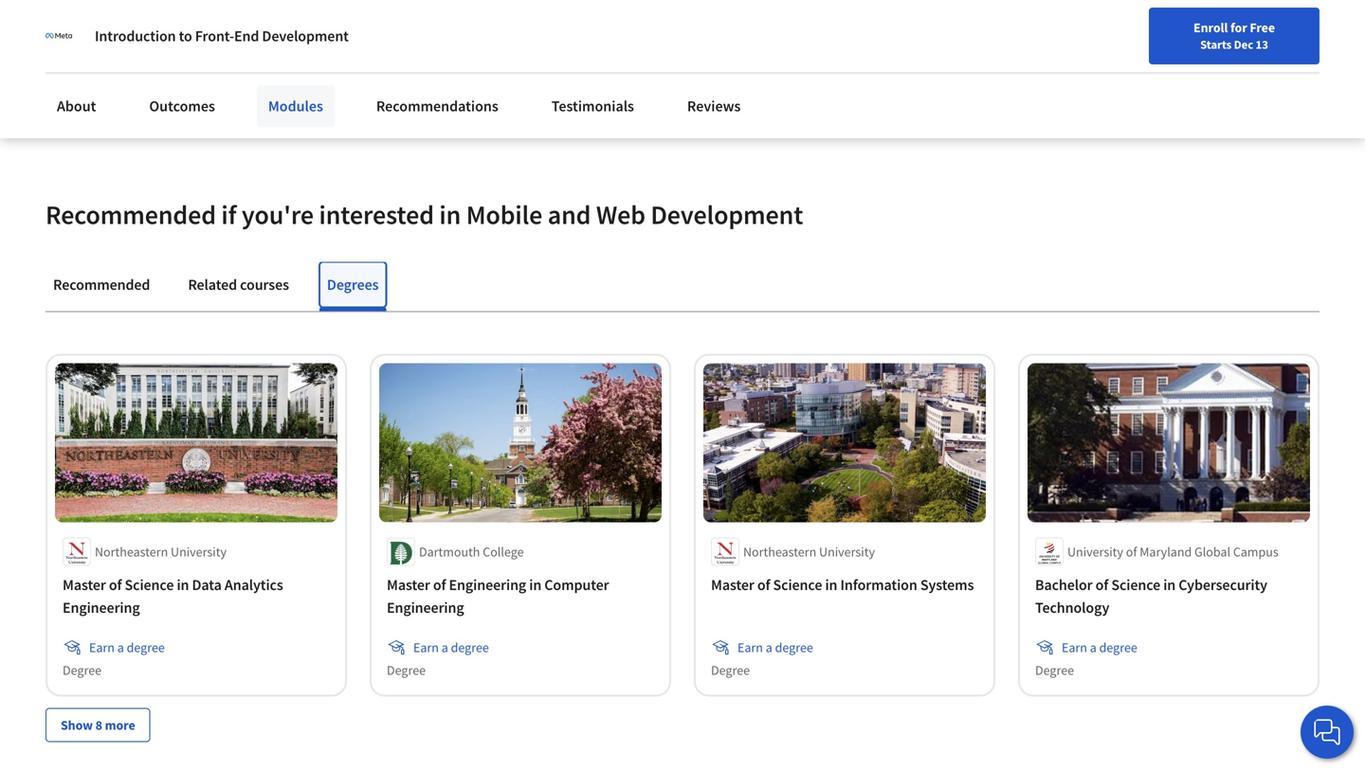 Task type: describe. For each thing, give the bounding box(es) containing it.
collection element
[[34, 313, 1331, 771]]

dartmouth
[[419, 544, 480, 561]]

global
[[1195, 544, 1231, 561]]

dec
[[1234, 37, 1254, 52]]

master for master of science in data analytics engineering
[[63, 576, 106, 595]]

interested
[[319, 198, 434, 232]]

campus
[[1233, 544, 1279, 561]]

northeastern for data
[[95, 544, 168, 561]]

chat with us image
[[1312, 718, 1343, 748]]

science for information
[[773, 576, 822, 595]]

master of engineering in computer engineering
[[387, 576, 609, 618]]

science for cybersecurity
[[1111, 576, 1161, 595]]

cybersecurity
[[1179, 576, 1268, 595]]

you're
[[242, 198, 314, 232]]

earn for master of engineering in computer engineering
[[413, 639, 439, 656]]

university for information
[[819, 544, 875, 561]]

earn for master of science in information systems
[[738, 639, 763, 656]]

a for master of science in data analytics engineering
[[117, 639, 124, 656]]

degree for cybersecurity
[[1099, 639, 1138, 656]]

courses
[[240, 276, 289, 295]]

end
[[234, 27, 259, 46]]

english button
[[1003, 38, 1117, 100]]

enroll for free starts dec 13
[[1194, 19, 1275, 52]]

northeastern university for information
[[743, 544, 875, 561]]

related courses
[[188, 276, 289, 295]]

in left mobile
[[439, 198, 461, 232]]

in for master of science in information systems
[[825, 576, 838, 595]]

recommendations link
[[365, 85, 510, 127]]

related courses button
[[180, 262, 297, 308]]

earn a degree for master of science in information systems
[[738, 639, 813, 656]]

bachelor
[[1035, 576, 1093, 595]]

earn a degree for bachelor of science in cybersecurity technology
[[1062, 639, 1138, 656]]

testimonials link
[[540, 85, 646, 127]]

more
[[105, 717, 135, 734]]

in for master of science in data analytics engineering
[[177, 576, 189, 595]]

1 horizontal spatial development
[[651, 198, 803, 232]]

information
[[840, 576, 918, 595]]

bachelor of science in cybersecurity technology link
[[1035, 574, 1303, 619]]

introduction to front-end development
[[95, 27, 349, 46]]

college
[[483, 544, 524, 561]]

degree for master of science in data analytics engineering
[[63, 662, 102, 679]]

testimonials
[[552, 97, 634, 116]]

mobile
[[466, 198, 543, 232]]

in for master of engineering in computer engineering
[[529, 576, 542, 595]]

degree for bachelor of science in cybersecurity technology
[[1035, 662, 1074, 679]]

new
[[929, 60, 954, 77]]

earn for master of science in data analytics engineering
[[89, 639, 115, 656]]

recommendations
[[376, 97, 498, 116]]

recommended for recommended
[[53, 276, 150, 295]]

maryland
[[1140, 544, 1192, 561]]

outcomes link
[[138, 85, 226, 127]]

if
[[221, 198, 236, 232]]

degree for master of science in information systems
[[711, 662, 750, 679]]

northeastern for information
[[743, 544, 817, 561]]

show 8 more button
[[46, 709, 150, 743]]

a for bachelor of science in cybersecurity technology
[[1090, 639, 1097, 656]]

university for data
[[171, 544, 227, 561]]

coursera image
[[23, 53, 143, 84]]

earn a degree for master of engineering in computer engineering
[[413, 639, 489, 656]]

show 8 more
[[61, 717, 135, 734]]

degree for master of engineering in computer engineering
[[387, 662, 426, 679]]

master for master of science in information systems
[[711, 576, 754, 595]]



Task type: vqa. For each thing, say whether or not it's contained in the screenshot.
Help Center icon
no



Task type: locate. For each thing, give the bounding box(es) containing it.
to
[[179, 27, 192, 46]]

in for bachelor of science in cybersecurity technology
[[1164, 576, 1176, 595]]

your
[[902, 60, 927, 77]]

earn a degree down 'technology'
[[1062, 639, 1138, 656]]

master of science in information systems link
[[711, 574, 978, 597]]

degree
[[63, 662, 102, 679], [387, 662, 426, 679], [711, 662, 750, 679], [1035, 662, 1074, 679]]

engineering
[[449, 576, 526, 595], [63, 599, 140, 618], [387, 599, 464, 618]]

of inside master of science in data analytics engineering
[[109, 576, 122, 595]]

1 horizontal spatial master
[[387, 576, 430, 595]]

meta image
[[46, 23, 72, 49]]

of inside "link"
[[757, 576, 770, 595]]

analytics
[[225, 576, 283, 595]]

degree for computer
[[451, 639, 489, 656]]

dartmouth college
[[419, 544, 524, 561]]

of for master of science in data analytics engineering
[[109, 576, 122, 595]]

recommended inside recommended button
[[53, 276, 150, 295]]

1 northeastern university from the left
[[95, 544, 227, 561]]

2 earn a degree from the left
[[413, 639, 489, 656]]

degree down 'technology'
[[1099, 639, 1138, 656]]

degrees button
[[319, 262, 386, 308]]

degree for data
[[127, 639, 165, 656]]

northeastern university
[[95, 544, 227, 561], [743, 544, 875, 561]]

0 vertical spatial recommended
[[46, 198, 216, 232]]

in inside "link"
[[825, 576, 838, 595]]

2 horizontal spatial science
[[1111, 576, 1161, 595]]

for
[[1231, 19, 1247, 36]]

earn a degree for master of science in data analytics engineering
[[89, 639, 165, 656]]

master for master of engineering in computer engineering
[[387, 576, 430, 595]]

2 northeastern university from the left
[[743, 544, 875, 561]]

of for bachelor of science in cybersecurity technology
[[1096, 576, 1109, 595]]

recommended
[[46, 198, 216, 232], [53, 276, 150, 295]]

3 university from the left
[[1068, 544, 1123, 561]]

of for master of engineering in computer engineering
[[433, 576, 446, 595]]

outcomes
[[149, 97, 215, 116]]

reviews link
[[676, 85, 752, 127]]

0 horizontal spatial development
[[262, 27, 349, 46]]

recommended if you're interested in mobile and web development
[[46, 198, 803, 232]]

1 a from the left
[[117, 639, 124, 656]]

northeastern
[[95, 544, 168, 561], [743, 544, 817, 561]]

degree down master of engineering in computer engineering
[[451, 639, 489, 656]]

recommended button
[[46, 262, 158, 308]]

earn a degree down master of science in data analytics engineering
[[89, 639, 165, 656]]

1 horizontal spatial northeastern
[[743, 544, 817, 561]]

2 degree from the left
[[451, 639, 489, 656]]

4 a from the left
[[1090, 639, 1097, 656]]

8
[[95, 717, 102, 734]]

in inside master of science in data analytics engineering
[[177, 576, 189, 595]]

3 master from the left
[[711, 576, 754, 595]]

science inside bachelor of science in cybersecurity technology
[[1111, 576, 1161, 595]]

2 a from the left
[[442, 639, 448, 656]]

bachelor of science in cybersecurity technology
[[1035, 576, 1268, 618]]

earn a degree down "master of science in information systems" in the bottom of the page
[[738, 639, 813, 656]]

2 university from the left
[[819, 544, 875, 561]]

in left data
[[177, 576, 189, 595]]

2 earn from the left
[[413, 639, 439, 656]]

of
[[1126, 544, 1137, 561], [109, 576, 122, 595], [433, 576, 446, 595], [757, 576, 770, 595], [1096, 576, 1109, 595]]

development right end
[[262, 27, 349, 46]]

a for master of science in information systems
[[766, 639, 773, 656]]

recommendation tabs tab list
[[46, 262, 1320, 312]]

university up master of science in information systems "link"
[[819, 544, 875, 561]]

in left computer at the bottom of the page
[[529, 576, 542, 595]]

northeastern university up master of science in data analytics engineering
[[95, 544, 227, 561]]

0 horizontal spatial northeastern
[[95, 544, 168, 561]]

4 degree from the left
[[1035, 662, 1074, 679]]

in
[[439, 198, 461, 232], [177, 576, 189, 595], [529, 576, 542, 595], [825, 576, 838, 595], [1164, 576, 1176, 595]]

1 horizontal spatial northeastern university
[[743, 544, 875, 561]]

earn a degree down master of engineering in computer engineering
[[413, 639, 489, 656]]

3 earn a degree from the left
[[738, 639, 813, 656]]

1 horizontal spatial science
[[773, 576, 822, 595]]

2 degree from the left
[[387, 662, 426, 679]]

enroll
[[1194, 19, 1228, 36]]

master of science in data analytics engineering link
[[63, 574, 330, 619]]

0 horizontal spatial northeastern university
[[95, 544, 227, 561]]

of inside bachelor of science in cybersecurity technology
[[1096, 576, 1109, 595]]

1 degree from the left
[[127, 639, 165, 656]]

in inside bachelor of science in cybersecurity technology
[[1164, 576, 1176, 595]]

of for university of maryland global campus
[[1126, 544, 1137, 561]]

earn for bachelor of science in cybersecurity technology
[[1062, 639, 1087, 656]]

in left information
[[825, 576, 838, 595]]

1 earn from the left
[[89, 639, 115, 656]]

3 science from the left
[[1111, 576, 1161, 595]]

1 northeastern from the left
[[95, 544, 168, 561]]

and
[[548, 198, 591, 232]]

science
[[125, 576, 174, 595], [773, 576, 822, 595], [1111, 576, 1161, 595]]

3 degree from the left
[[711, 662, 750, 679]]

data
[[192, 576, 222, 595]]

2 master from the left
[[387, 576, 430, 595]]

science down 'maryland'
[[1111, 576, 1161, 595]]

english
[[1037, 59, 1083, 78]]

0 vertical spatial development
[[262, 27, 349, 46]]

science for data
[[125, 576, 174, 595]]

None search field
[[270, 50, 583, 88]]

recommended for recommended if you're interested in mobile and web development
[[46, 198, 216, 232]]

science left information
[[773, 576, 822, 595]]

technology
[[1035, 599, 1110, 618]]

in down university of maryland global campus
[[1164, 576, 1176, 595]]

0 horizontal spatial university
[[171, 544, 227, 561]]

a
[[117, 639, 124, 656], [442, 639, 448, 656], [766, 639, 773, 656], [1090, 639, 1097, 656]]

degrees
[[327, 276, 379, 295]]

university up data
[[171, 544, 227, 561]]

engineering inside master of science in data analytics engineering
[[63, 599, 140, 618]]

find your new career
[[875, 60, 993, 77]]

master inside master of science in data analytics engineering
[[63, 576, 106, 595]]

master
[[63, 576, 106, 595], [387, 576, 430, 595], [711, 576, 754, 595]]

science left data
[[125, 576, 174, 595]]

1 vertical spatial development
[[651, 198, 803, 232]]

2 northeastern from the left
[[743, 544, 817, 561]]

4 degree from the left
[[1099, 639, 1138, 656]]

earn
[[89, 639, 115, 656], [413, 639, 439, 656], [738, 639, 763, 656], [1062, 639, 1087, 656]]

university
[[171, 544, 227, 561], [819, 544, 875, 561], [1068, 544, 1123, 561]]

science inside master of science in data analytics engineering
[[125, 576, 174, 595]]

development
[[262, 27, 349, 46], [651, 198, 803, 232]]

1 horizontal spatial university
[[819, 544, 875, 561]]

northeastern university for data
[[95, 544, 227, 561]]

about
[[57, 97, 96, 116]]

master of science in data analytics engineering
[[63, 576, 283, 618]]

modules link
[[257, 85, 335, 127]]

show
[[61, 717, 93, 734]]

3 a from the left
[[766, 639, 773, 656]]

of for master of science in information systems
[[757, 576, 770, 595]]

0 horizontal spatial master
[[63, 576, 106, 595]]

1 vertical spatial recommended
[[53, 276, 150, 295]]

find
[[875, 60, 899, 77]]

degree down "master of science in information systems" in the bottom of the page
[[775, 639, 813, 656]]

master of engineering in computer engineering link
[[387, 574, 654, 619]]

1 science from the left
[[125, 576, 174, 595]]

1 earn a degree from the left
[[89, 639, 165, 656]]

web
[[596, 198, 646, 232]]

career
[[957, 60, 993, 77]]

front-
[[195, 27, 234, 46]]

2 horizontal spatial master
[[711, 576, 754, 595]]

degree down master of science in data analytics engineering
[[127, 639, 165, 656]]

about link
[[46, 85, 108, 127]]

degree
[[127, 639, 165, 656], [451, 639, 489, 656], [775, 639, 813, 656], [1099, 639, 1138, 656]]

university of maryland global campus
[[1068, 544, 1279, 561]]

earn a degree
[[89, 639, 165, 656], [413, 639, 489, 656], [738, 639, 813, 656], [1062, 639, 1138, 656]]

3 earn from the left
[[738, 639, 763, 656]]

reviews
[[687, 97, 741, 116]]

2 horizontal spatial university
[[1068, 544, 1123, 561]]

degree for information
[[775, 639, 813, 656]]

show notifications image
[[1145, 62, 1168, 84]]

free
[[1250, 19, 1275, 36]]

starts
[[1200, 37, 1232, 52]]

master of science in information systems
[[711, 576, 974, 595]]

1 master from the left
[[63, 576, 106, 595]]

banner navigation
[[15, 0, 533, 38]]

in inside master of engineering in computer engineering
[[529, 576, 542, 595]]

4 earn a degree from the left
[[1062, 639, 1138, 656]]

university up bachelor
[[1068, 544, 1123, 561]]

northeastern up "master of science in information systems" in the bottom of the page
[[743, 544, 817, 561]]

master inside "link"
[[711, 576, 754, 595]]

a for master of engineering in computer engineering
[[442, 639, 448, 656]]

of inside master of engineering in computer engineering
[[433, 576, 446, 595]]

0 horizontal spatial science
[[125, 576, 174, 595]]

introduction
[[95, 27, 176, 46]]

related
[[188, 276, 237, 295]]

13
[[1256, 37, 1268, 52]]

master inside master of engineering in computer engineering
[[387, 576, 430, 595]]

modules
[[268, 97, 323, 116]]

northeastern university up "master of science in information systems" in the bottom of the page
[[743, 544, 875, 561]]

3 degree from the left
[[775, 639, 813, 656]]

4 earn from the left
[[1062, 639, 1087, 656]]

development up recommendation tabs "tab list"
[[651, 198, 803, 232]]

northeastern up master of science in data analytics engineering
[[95, 544, 168, 561]]

computer
[[545, 576, 609, 595]]

2 science from the left
[[773, 576, 822, 595]]

science inside "link"
[[773, 576, 822, 595]]

1 university from the left
[[171, 544, 227, 561]]

1 degree from the left
[[63, 662, 102, 679]]

systems
[[920, 576, 974, 595]]

find your new career link
[[865, 57, 1003, 81]]



